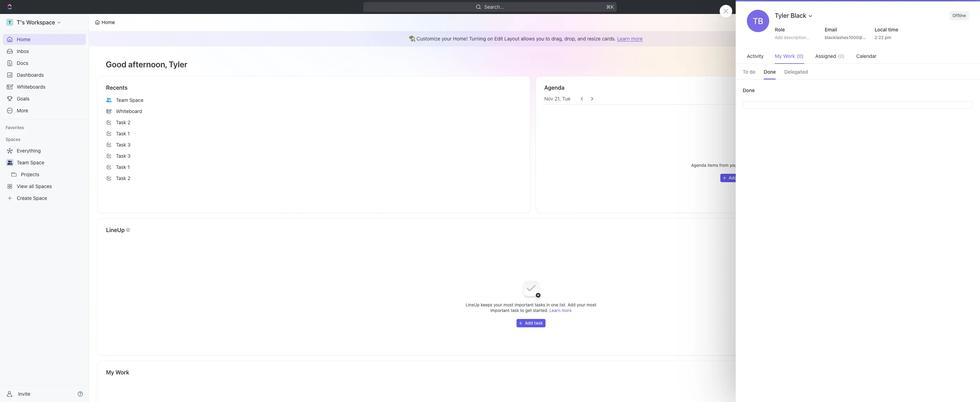 Task type: vqa. For each thing, say whether or not it's contained in the screenshot.
The #
no



Task type: locate. For each thing, give the bounding box(es) containing it.
1 vertical spatial lineup
[[466, 303, 480, 308]]

‎task inside "link"
[[116, 175, 126, 181]]

delegated button
[[785, 65, 809, 79]]

1 horizontal spatial team space link
[[103, 95, 525, 106]]

‎task 2
[[116, 175, 131, 181]]

tree
[[3, 145, 86, 204]]

tyler black
[[776, 12, 807, 19]]

task down task 2
[[116, 131, 126, 137]]

2 down the ‎task 1
[[128, 175, 131, 181]]

spaces up create space link
[[35, 183, 52, 189]]

task up 'task 1'
[[116, 119, 126, 125]]

team space link
[[103, 95, 525, 106], [17, 157, 85, 168]]

(0) right assigned
[[839, 53, 845, 59]]

activity
[[748, 53, 764, 59]]

offline
[[953, 13, 967, 18]]

task up the ‎task 1
[[116, 153, 126, 159]]

get
[[526, 308, 532, 313]]

0 vertical spatial space
[[129, 97, 144, 103]]

1 horizontal spatial tyler
[[776, 12, 790, 19]]

2 (0) from the left
[[839, 53, 845, 59]]

0 vertical spatial 3
[[128, 142, 131, 148]]

2 most from the left
[[587, 303, 597, 308]]

1 horizontal spatial team space
[[116, 97, 144, 103]]

email
[[826, 27, 838, 32]]

team space up projects
[[17, 160, 44, 166]]

0 horizontal spatial home
[[17, 36, 30, 42]]

0 horizontal spatial work
[[116, 370, 129, 376]]

manage
[[937, 19, 956, 25]]

to inside the lineup keeps your most important tasks in one list. add your most important task to get started.
[[521, 308, 525, 313]]

1 vertical spatial home
[[17, 36, 30, 42]]

task down 'task 1'
[[116, 142, 126, 148]]

1 vertical spatial space
[[30, 160, 44, 166]]

time
[[889, 27, 899, 32]]

1 horizontal spatial important
[[515, 303, 534, 308]]

1 horizontal spatial more
[[632, 36, 643, 42]]

inbox
[[17, 48, 29, 54]]

done
[[765, 69, 777, 75], [743, 87, 756, 93]]

done button
[[765, 65, 777, 79]]

add inside button
[[525, 321, 533, 326]]

integrations
[[757, 175, 781, 181]]

upgrade
[[895, 4, 915, 10]]

3 for 1st task 3 link from the top
[[128, 142, 131, 148]]

team space up 'whiteboard'
[[116, 97, 144, 103]]

0 horizontal spatial done
[[743, 87, 756, 93]]

view
[[17, 183, 28, 189]]

‎task
[[116, 164, 126, 170], [116, 175, 126, 181]]

1 vertical spatial to
[[521, 308, 525, 313]]

0 horizontal spatial most
[[504, 303, 514, 308]]

your right list.
[[577, 303, 586, 308]]

0 vertical spatial lineup
[[106, 227, 125, 233]]

task 3 down 'task 1'
[[116, 142, 131, 148]]

0 vertical spatial done
[[765, 69, 777, 75]]

t's workspace, , element
[[6, 19, 13, 26]]

2 2 from the top
[[128, 175, 131, 181]]

0 horizontal spatial to
[[521, 308, 525, 313]]

tab list
[[736, 64, 981, 79]]

add calendar integrations
[[729, 175, 781, 181]]

1 horizontal spatial to
[[546, 36, 551, 42]]

1 vertical spatial spaces
[[35, 183, 52, 189]]

0 horizontal spatial important
[[491, 308, 510, 313]]

1 horizontal spatial team
[[116, 97, 128, 103]]

afternoon,
[[128, 59, 167, 69]]

1 horizontal spatial lineup
[[466, 303, 480, 308]]

‎task for ‎task 2
[[116, 175, 126, 181]]

lineup
[[106, 227, 125, 233], [466, 303, 480, 308]]

1 horizontal spatial work
[[784, 53, 796, 59]]

0 vertical spatial task
[[511, 308, 519, 313]]

add down get
[[525, 321, 533, 326]]

0 horizontal spatial lineup
[[106, 227, 125, 233]]

0 vertical spatial learn
[[618, 36, 630, 42]]

0 horizontal spatial learn more link
[[550, 308, 572, 313]]

upgrade link
[[885, 2, 919, 12]]

projects
[[21, 172, 39, 177]]

3 up the ‎task 1
[[128, 153, 131, 159]]

0 vertical spatial my
[[776, 53, 783, 59]]

learn more link down list.
[[550, 308, 572, 313]]

tyler up role
[[776, 12, 790, 19]]

tyler
[[776, 12, 790, 19], [169, 59, 188, 69]]

0 vertical spatial learn more link
[[618, 36, 643, 42]]

more right cards.
[[632, 36, 643, 42]]

1 horizontal spatial spaces
[[35, 183, 52, 189]]

1 vertical spatial agenda
[[692, 163, 707, 168]]

2 1 from the top
[[128, 164, 130, 170]]

0 vertical spatial tyler
[[776, 12, 790, 19]]

3 down 'task 1'
[[128, 142, 131, 148]]

add left 'calendar' on the top right
[[729, 175, 737, 181]]

to right you
[[546, 36, 551, 42]]

spaces
[[6, 137, 20, 142], [35, 183, 52, 189]]

add
[[776, 35, 783, 40], [729, 175, 737, 181], [568, 303, 576, 308], [525, 321, 533, 326]]

1 horizontal spatial (0)
[[839, 53, 845, 59]]

0 vertical spatial spaces
[[6, 137, 20, 142]]

tree containing everything
[[3, 145, 86, 204]]

0 vertical spatial agenda
[[545, 85, 565, 91]]

1 horizontal spatial task
[[535, 321, 543, 326]]

agenda items from your calendars will show here.
[[692, 163, 791, 168]]

view all spaces link
[[3, 181, 85, 192]]

favorites button
[[3, 124, 27, 132]]

0 horizontal spatial agenda
[[545, 85, 565, 91]]

task left get
[[511, 308, 519, 313]]

task
[[511, 308, 519, 313], [535, 321, 543, 326]]

tb
[[754, 16, 764, 26]]

1 vertical spatial tyler
[[169, 59, 188, 69]]

to left get
[[521, 308, 525, 313]]

space down view all spaces "link"
[[33, 195, 47, 201]]

🏡 customize your home! turning on edit layout allows you to drag, drop, and resize cards. learn more
[[409, 36, 643, 42]]

1 down task 2
[[128, 131, 130, 137]]

work for my work (0)
[[784, 53, 796, 59]]

resize
[[588, 36, 601, 42]]

1 vertical spatial team space
[[17, 160, 44, 166]]

0 horizontal spatial team
[[17, 160, 29, 166]]

space down everything link
[[30, 160, 44, 166]]

your
[[442, 36, 452, 42], [730, 163, 739, 168], [494, 303, 503, 308], [577, 303, 586, 308]]

most right list.
[[587, 303, 597, 308]]

0 vertical spatial work
[[784, 53, 796, 59]]

team right user group image
[[116, 97, 128, 103]]

0 vertical spatial important
[[515, 303, 534, 308]]

whiteboard link
[[103, 106, 525, 117]]

1 horizontal spatial learn more link
[[618, 36, 643, 42]]

2 inside "link"
[[128, 175, 131, 181]]

important up get
[[515, 303, 534, 308]]

0 horizontal spatial task
[[511, 308, 519, 313]]

1 vertical spatial 3
[[128, 153, 131, 159]]

team
[[116, 97, 128, 103], [17, 160, 29, 166]]

2 ‎task from the top
[[116, 175, 126, 181]]

in
[[547, 303, 550, 308]]

user group image
[[106, 98, 112, 102]]

list.
[[560, 303, 567, 308]]

user group image
[[7, 161, 12, 165]]

0 vertical spatial 2
[[128, 119, 131, 125]]

0 horizontal spatial (0)
[[798, 53, 804, 59]]

1 vertical spatial team space link
[[17, 157, 85, 168]]

‎task down the ‎task 1
[[116, 175, 126, 181]]

1 vertical spatial my
[[106, 370, 114, 376]]

1 vertical spatial team
[[17, 160, 29, 166]]

1 1 from the top
[[128, 131, 130, 137]]

3
[[128, 142, 131, 148], [128, 153, 131, 159]]

will
[[761, 163, 767, 168]]

important down keeps
[[491, 308, 510, 313]]

my
[[776, 53, 783, 59], [106, 370, 114, 376]]

new button
[[921, 1, 946, 13]]

add task button
[[517, 319, 546, 328]]

agenda left items
[[692, 163, 707, 168]]

2
[[128, 119, 131, 125], [128, 175, 131, 181]]

0 vertical spatial to
[[546, 36, 551, 42]]

done right do
[[765, 69, 777, 75]]

started.
[[533, 308, 549, 313]]

0 horizontal spatial my
[[106, 370, 114, 376]]

1 vertical spatial 1
[[128, 164, 130, 170]]

0 vertical spatial 1
[[128, 131, 130, 137]]

2 task 3 from the top
[[116, 153, 131, 159]]

1 2 from the top
[[128, 119, 131, 125]]

more
[[17, 108, 28, 114]]

on
[[488, 36, 494, 42]]

1 vertical spatial work
[[116, 370, 129, 376]]

(0)
[[798, 53, 804, 59], [839, 53, 845, 59]]

add down role
[[776, 35, 783, 40]]

1 for task 1
[[128, 131, 130, 137]]

3 task from the top
[[116, 142, 126, 148]]

1
[[128, 131, 130, 137], [128, 164, 130, 170]]

add inside "button"
[[729, 175, 737, 181]]

most right keeps
[[504, 303, 514, 308]]

edit
[[495, 36, 504, 42]]

1 3 from the top
[[128, 142, 131, 148]]

manage cards button
[[933, 17, 975, 28]]

learn right cards.
[[618, 36, 630, 42]]

more down list.
[[562, 308, 572, 313]]

0 horizontal spatial spaces
[[6, 137, 20, 142]]

1 horizontal spatial my
[[776, 53, 783, 59]]

1 vertical spatial task
[[535, 321, 543, 326]]

1 vertical spatial ‎task
[[116, 175, 126, 181]]

task 3 up the ‎task 1
[[116, 153, 131, 159]]

1 vertical spatial important
[[491, 308, 510, 313]]

0 vertical spatial task 3
[[116, 142, 131, 148]]

2 down 'whiteboard'
[[128, 119, 131, 125]]

1 horizontal spatial agenda
[[692, 163, 707, 168]]

2 3 from the top
[[128, 153, 131, 159]]

space up 'whiteboard'
[[129, 97, 144, 103]]

1 vertical spatial task 3
[[116, 153, 131, 159]]

0 vertical spatial ‎task
[[116, 164, 126, 170]]

important
[[515, 303, 534, 308], [491, 308, 510, 313]]

task 3 link down task 1 link
[[103, 151, 525, 162]]

learn down one
[[550, 308, 561, 313]]

task inside the lineup keeps your most important tasks in one list. add your most important task to get started.
[[511, 308, 519, 313]]

whiteboards
[[17, 84, 45, 90]]

your left home!
[[442, 36, 452, 42]]

create space link
[[3, 193, 85, 204]]

home inside 'link'
[[17, 36, 30, 42]]

0 vertical spatial more
[[632, 36, 643, 42]]

task 2 link
[[103, 117, 525, 128]]

0 vertical spatial team space link
[[103, 95, 525, 106]]

task down started.
[[535, 321, 543, 326]]

1 vertical spatial learn more link
[[550, 308, 572, 313]]

turning
[[470, 36, 487, 42]]

dashboards link
[[3, 70, 86, 81]]

(0) up delegated on the right top of page
[[798, 53, 804, 59]]

done down to do button
[[743, 87, 756, 93]]

customize
[[417, 36, 441, 42]]

to
[[546, 36, 551, 42], [521, 308, 525, 313]]

everything
[[17, 148, 41, 154]]

layout
[[505, 36, 520, 42]]

agenda up nov 21, tue dropdown button
[[545, 85, 565, 91]]

tyler right afternoon,
[[169, 59, 188, 69]]

0 horizontal spatial learn
[[550, 308, 561, 313]]

spaces down favorites button
[[6, 137, 20, 142]]

my work
[[106, 370, 129, 376]]

team right user group icon
[[17, 160, 29, 166]]

goals link
[[3, 93, 86, 104]]

1 vertical spatial 2
[[128, 175, 131, 181]]

‎task up the ‎task 2
[[116, 164, 126, 170]]

task 3 link up ‎task 1 link
[[103, 139, 525, 151]]

create space
[[17, 195, 47, 201]]

team space inside sidebar navigation
[[17, 160, 44, 166]]

0 horizontal spatial team space
[[17, 160, 44, 166]]

team space link up the projects link
[[17, 157, 85, 168]]

team space link up task 2 link at the top
[[103, 95, 525, 106]]

1 horizontal spatial home
[[102, 19, 115, 25]]

add right list.
[[568, 303, 576, 308]]

1 horizontal spatial most
[[587, 303, 597, 308]]

lineup inside the lineup keeps your most important tasks in one list. add your most important task to get started.
[[466, 303, 480, 308]]

1 up the ‎task 2
[[128, 164, 130, 170]]

learn more link right cards.
[[618, 36, 643, 42]]

from
[[720, 163, 729, 168]]

1 ‎task from the top
[[116, 164, 126, 170]]

most
[[504, 303, 514, 308], [587, 303, 597, 308]]

team inside sidebar navigation
[[17, 160, 29, 166]]

1 vertical spatial more
[[562, 308, 572, 313]]



Task type: describe. For each thing, give the bounding box(es) containing it.
lineup for lineup
[[106, 227, 125, 233]]

‎task 1
[[116, 164, 130, 170]]

add description... button
[[773, 34, 819, 42]]

docs link
[[3, 58, 86, 69]]

tab list containing to do
[[736, 64, 981, 79]]

tue
[[563, 96, 571, 102]]

0 horizontal spatial tyler
[[169, 59, 188, 69]]

‎task 2 link
[[103, 173, 525, 184]]

today button
[[936, 95, 953, 103]]

do
[[750, 69, 756, 75]]

4 task from the top
[[116, 153, 126, 159]]

cards
[[957, 19, 970, 25]]

1 task 3 link from the top
[[103, 139, 525, 151]]

t
[[8, 20, 11, 25]]

🏡
[[409, 36, 416, 42]]

and
[[578, 36, 586, 42]]

add inside role add description...
[[776, 35, 783, 40]]

your right keeps
[[494, 303, 503, 308]]

sidebar navigation
[[0, 14, 90, 402]]

blacklashes1000@gmail.com
[[826, 35, 884, 40]]

here.
[[780, 163, 790, 168]]

spaces inside view all spaces "link"
[[35, 183, 52, 189]]

more button
[[3, 105, 86, 116]]

0 vertical spatial team space
[[116, 97, 144, 103]]

local time 2:22 pm
[[875, 27, 899, 40]]

to
[[743, 69, 749, 75]]

learn more
[[550, 308, 572, 313]]

agenda for agenda items from your calendars will show here.
[[692, 163, 707, 168]]

allows
[[521, 36, 535, 42]]

agenda for agenda
[[545, 85, 565, 91]]

2 task from the top
[[116, 131, 126, 137]]

email blacklashes1000@gmail.com
[[826, 27, 884, 40]]

1 vertical spatial done
[[743, 87, 756, 93]]

items
[[708, 163, 719, 168]]

my for my work
[[106, 370, 114, 376]]

nov 21, tue
[[545, 96, 571, 102]]

2 for task 2
[[128, 119, 131, 125]]

one
[[552, 303, 559, 308]]

to do button
[[743, 65, 756, 79]]

‎task 1 link
[[103, 162, 525, 173]]

cards.
[[603, 36, 616, 42]]

1 for ‎task 1
[[128, 164, 130, 170]]

recents
[[106, 85, 128, 91]]

0 vertical spatial home
[[102, 19, 115, 25]]

nov
[[545, 96, 554, 102]]

drag,
[[552, 36, 564, 42]]

tasks
[[535, 303, 546, 308]]

you
[[537, 36, 545, 42]]

invite
[[18, 391, 30, 397]]

task inside button
[[535, 321, 543, 326]]

1 task 3 from the top
[[116, 142, 131, 148]]

goals
[[17, 96, 30, 102]]

‎task for ‎task 1
[[116, 164, 126, 170]]

role add description...
[[776, 27, 811, 40]]

1 (0) from the left
[[798, 53, 804, 59]]

add task button
[[517, 319, 546, 328]]

task 1
[[116, 131, 130, 137]]

today
[[938, 96, 951, 101]]

docs
[[17, 60, 28, 66]]

my for my work (0)
[[776, 53, 783, 59]]

your right from at right
[[730, 163, 739, 168]]

2 for ‎task 2
[[128, 175, 131, 181]]

calendar
[[739, 175, 756, 181]]

keeps
[[481, 303, 493, 308]]

show
[[768, 163, 779, 168]]

role
[[776, 27, 786, 32]]

whiteboards link
[[3, 81, 86, 93]]

good afternoon, tyler
[[106, 59, 188, 69]]

my work (0)
[[776, 53, 804, 59]]

0 horizontal spatial team space link
[[17, 157, 85, 168]]

1 task from the top
[[116, 119, 126, 125]]

work for my work
[[116, 370, 129, 376]]

learn more link for lineup keeps your most important tasks in one list. add your most important task to get started.
[[550, 308, 572, 313]]

description...
[[785, 35, 811, 40]]

1 most from the left
[[504, 303, 514, 308]]

to do
[[743, 69, 756, 75]]

task 1 link
[[103, 128, 525, 139]]

manage cards
[[937, 19, 970, 25]]

projects link
[[21, 169, 85, 180]]

task 2
[[116, 119, 131, 125]]

create
[[17, 195, 32, 201]]

t's
[[17, 19, 25, 26]]

all
[[29, 183, 34, 189]]

inbox link
[[3, 46, 86, 57]]

2:22
[[875, 35, 885, 40]]

2 task 3 link from the top
[[103, 151, 525, 162]]

pm
[[886, 35, 892, 40]]

0 vertical spatial team
[[116, 97, 128, 103]]

favorites
[[6, 125, 24, 130]]

new
[[931, 4, 941, 10]]

⌘k
[[607, 4, 614, 10]]

0 horizontal spatial more
[[562, 308, 572, 313]]

delegated
[[785, 69, 809, 75]]

calendars
[[740, 163, 759, 168]]

black
[[791, 12, 807, 19]]

lineup for lineup keeps your most important tasks in one list. add your most important task to get started.
[[466, 303, 480, 308]]

learn more link for 🏡 customize your home! turning on edit layout allows you to drag, drop, and resize cards.
[[618, 36, 643, 42]]

2 vertical spatial space
[[33, 195, 47, 201]]

calendar
[[857, 53, 877, 59]]

drop,
[[565, 36, 577, 42]]

good
[[106, 59, 127, 69]]

tree inside sidebar navigation
[[3, 145, 86, 204]]

local
[[875, 27, 888, 32]]

assigned (0)
[[816, 53, 845, 59]]

home link
[[3, 34, 86, 45]]

1 horizontal spatial done
[[765, 69, 777, 75]]

3 for 1st task 3 link from the bottom of the page
[[128, 153, 131, 159]]

home!
[[453, 36, 468, 42]]

1 horizontal spatial learn
[[618, 36, 630, 42]]

1 vertical spatial learn
[[550, 308, 561, 313]]

assigned
[[816, 53, 837, 59]]

21,
[[555, 96, 561, 102]]

dashboards
[[17, 72, 44, 78]]

nov 21, tue button
[[545, 96, 571, 102]]

add task
[[525, 321, 543, 326]]

whiteboard
[[116, 108, 142, 114]]

add inside the lineup keeps your most important tasks in one list. add your most important task to get started.
[[568, 303, 576, 308]]



